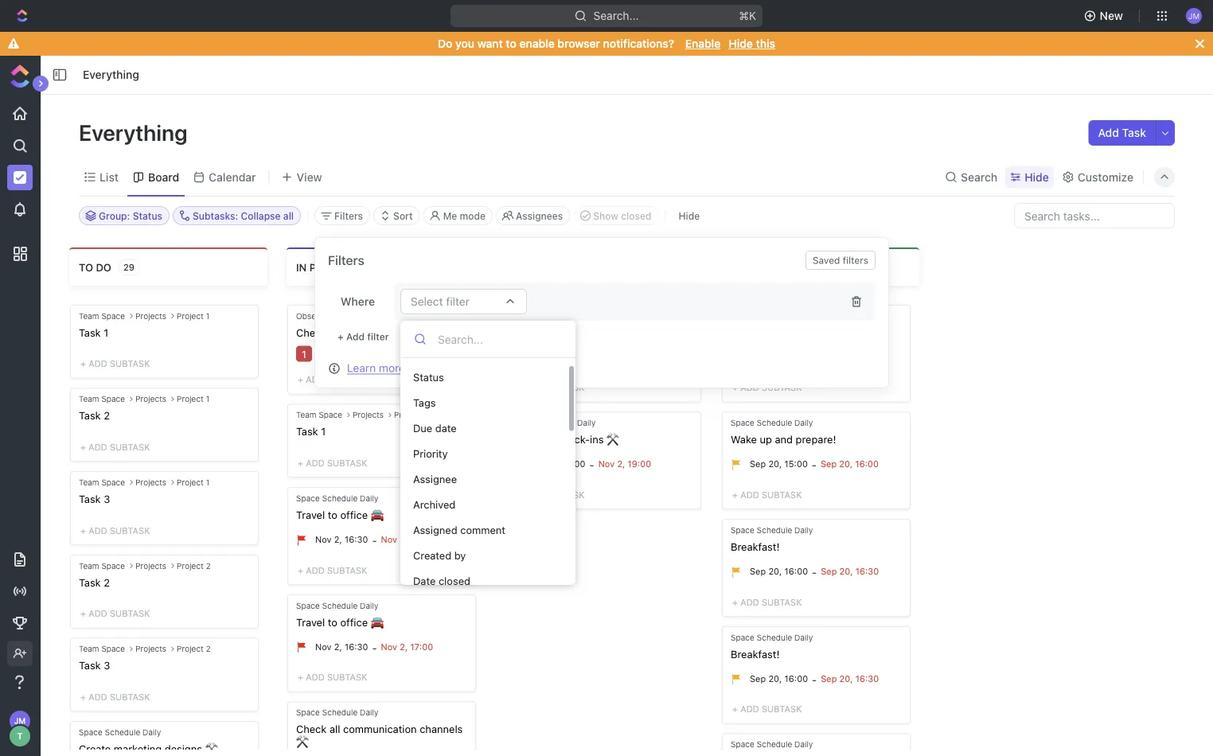 Task type: locate. For each thing, give the bounding box(es) containing it.
1 vertical spatial hide
[[1025, 170, 1050, 184]]

daily inside schedule daily do team check-ins ⚒️
[[577, 419, 596, 428]]

+ add subtask
[[80, 359, 150, 369], [298, 375, 368, 385], [733, 383, 802, 393], [80, 442, 150, 453], [298, 458, 368, 468], [733, 490, 802, 500], [80, 526, 150, 536], [298, 565, 368, 576], [733, 597, 802, 608], [80, 609, 150, 619], [298, 673, 368, 683], [80, 692, 150, 702], [733, 704, 802, 715]]

office
[[341, 509, 368, 521], [341, 616, 368, 628]]

ins inside schedule daily do team check-ins ⚒️
[[590, 434, 604, 446]]

space schedule daily breakfast!
[[731, 526, 813, 553], [731, 633, 813, 660]]

schedule daily do team check-ins ⚒️
[[514, 419, 617, 446]]

space schedule daily
[[514, 311, 596, 321], [296, 494, 379, 503], [731, 740, 813, 749]]

1 vertical spatial do
[[514, 327, 527, 339]]

filters right saved in the right top of the page
[[843, 255, 869, 266]]

0 vertical spatial check-
[[557, 327, 590, 339]]

‎task
[[79, 327, 101, 339], [79, 410, 101, 422]]

3 for project 2
[[104, 660, 110, 672]]

assigned
[[413, 524, 458, 536]]

schedule inside 'space schedule daily check all communication channels ⚒️'
[[322, 708, 358, 718]]

0 horizontal spatial space schedule daily
[[296, 494, 379, 503]]

0 vertical spatial office
[[341, 509, 368, 521]]

0 horizontal spatial hide
[[679, 210, 700, 221]]

space inside the space schedule daily travel to office 🚘
[[296, 601, 320, 610]]

designs
[[165, 743, 202, 755]]

0 vertical spatial wake
[[731, 327, 757, 339]]

where
[[341, 295, 375, 308]]

‎task 1
[[79, 327, 108, 339]]

0 vertical spatial project 1
[[177, 311, 210, 321]]

2 task 3 from the top
[[79, 660, 110, 672]]

do inside schedule daily do team check-ins ⚒️
[[514, 434, 527, 446]]

1 vertical spatial space schedule daily breakfast!
[[731, 633, 813, 660]]

2 horizontal spatial hide
[[1025, 170, 1050, 184]]

check out rancho obser.
[[296, 327, 419, 339]]

task inside button
[[1123, 126, 1147, 139]]

1 vertical spatial add subtask
[[523, 490, 585, 500]]

breakfast!
[[731, 541, 780, 553], [731, 648, 780, 660]]

check down observatory
[[296, 327, 327, 339]]

2 horizontal spatial space schedule daily
[[731, 740, 813, 749]]

check
[[296, 327, 327, 339], [296, 724, 327, 735]]

do
[[438, 37, 453, 50], [514, 327, 527, 339], [514, 434, 527, 446]]

filter
[[446, 295, 470, 308], [367, 331, 389, 342]]

Search tasks... text field
[[1016, 204, 1175, 228]]

3 project 1 from the top
[[177, 478, 210, 487]]

team space down ‎task 2
[[79, 478, 125, 487]]

travel
[[296, 509, 325, 521], [296, 616, 325, 628]]

1 vertical spatial project 2
[[177, 561, 211, 571]]

due
[[413, 423, 433, 434]]

1 vertical spatial check
[[296, 724, 327, 735]]

2 project 1 from the top
[[177, 395, 210, 404]]

new
[[1100, 9, 1124, 22]]

2 travel from the top
[[296, 616, 325, 628]]

0 vertical spatial space schedule daily breakfast!
[[731, 526, 813, 553]]

check left all
[[296, 724, 327, 735]]

0 horizontal spatial filter
[[367, 331, 389, 342]]

you
[[456, 37, 475, 50]]

2 vertical spatial hide
[[679, 210, 700, 221]]

do left you
[[438, 37, 453, 50]]

1 vertical spatial team
[[530, 434, 554, 446]]

assignee
[[413, 474, 457, 485]]

1 horizontal spatial hide
[[729, 37, 753, 50]]

0 vertical spatial ins
[[590, 327, 604, 339]]

2 3 from the top
[[104, 660, 110, 672]]

filter right select
[[446, 295, 470, 308]]

0 vertical spatial travel
[[296, 509, 325, 521]]

0 vertical spatial and
[[775, 327, 793, 339]]

0 horizontal spatial filters
[[441, 362, 470, 375]]

1 horizontal spatial space schedule daily
[[514, 311, 596, 321]]

filters right 'about'
[[441, 362, 470, 375]]

2 check- from the top
[[557, 434, 590, 446]]

add subtask up schedule daily do team check-ins ⚒️
[[523, 383, 585, 393]]

0 vertical spatial project 2
[[394, 411, 428, 420]]

check-
[[557, 327, 590, 339], [557, 434, 590, 446]]

1 vertical spatial ‎task
[[79, 410, 101, 422]]

34
[[799, 262, 811, 273]]

out
[[330, 327, 345, 339]]

2 prepare! from the top
[[796, 434, 837, 446]]

0 vertical spatial 3
[[104, 493, 110, 505]]

1 vertical spatial prepare!
[[796, 434, 837, 446]]

travel inside the space schedule daily travel to office 🚘
[[296, 616, 325, 628]]

1 vertical spatial travel
[[296, 616, 325, 628]]

project 1
[[177, 311, 210, 321], [177, 395, 210, 404], [177, 478, 210, 487]]

select filter
[[411, 295, 470, 308]]

hide inside button
[[679, 210, 700, 221]]

1 vertical spatial and
[[775, 434, 793, 446]]

in
[[296, 261, 307, 273]]

learn more about filters
[[347, 362, 470, 375]]

1 wake from the top
[[731, 327, 757, 339]]

0 vertical spatial prepare!
[[796, 327, 837, 339]]

do right date
[[514, 434, 527, 446]]

1 travel from the top
[[296, 509, 325, 521]]

notifications?
[[603, 37, 675, 50]]

team space up the ‎task 1 on the left top
[[79, 311, 125, 321]]

about
[[408, 362, 438, 375]]

0 vertical spatial everything
[[83, 68, 139, 81]]

1 vertical spatial check-
[[557, 434, 590, 446]]

1 vertical spatial space schedule daily wake up and prepare!
[[731, 419, 837, 446]]

space schedule daily travel to office 🚘
[[296, 601, 381, 628]]

0 vertical spatial up
[[760, 327, 773, 339]]

space schedule daily wake up and prepare!
[[731, 311, 837, 339], [731, 419, 837, 446]]

2 breakfast! from the top
[[731, 648, 780, 660]]

2 team from the top
[[530, 434, 554, 446]]

2 check from the top
[[296, 724, 327, 735]]

0 vertical spatial filter
[[446, 295, 470, 308]]

wake
[[731, 327, 757, 339], [731, 434, 757, 446]]

hide
[[729, 37, 753, 50], [1025, 170, 1050, 184], [679, 210, 700, 221]]

team space
[[79, 311, 125, 321], [79, 395, 125, 404], [296, 411, 343, 420], [79, 478, 125, 487], [79, 561, 125, 571], [79, 645, 125, 654]]

to
[[506, 37, 517, 50], [79, 261, 93, 273], [328, 509, 338, 521], [328, 616, 338, 628]]

add inside button
[[1099, 126, 1120, 139]]

1 task 3 from the top
[[79, 493, 110, 505]]

board link
[[145, 166, 179, 188]]

0 vertical spatial do
[[438, 37, 453, 50]]

subtask
[[110, 359, 150, 369], [327, 375, 368, 385], [545, 383, 585, 393], [762, 383, 802, 393], [110, 442, 150, 453], [327, 458, 368, 468], [545, 490, 585, 500], [762, 490, 802, 500], [110, 526, 150, 536], [327, 565, 368, 576], [762, 597, 802, 608], [110, 609, 150, 619], [327, 673, 368, 683], [110, 692, 150, 702], [762, 704, 802, 715]]

date
[[436, 423, 457, 434]]

⚒️ inside schedule daily do team check-ins ⚒️
[[607, 434, 617, 446]]

2
[[104, 410, 110, 422], [423, 411, 428, 420], [206, 561, 211, 571], [104, 576, 110, 588], [206, 645, 211, 654]]

select
[[411, 295, 443, 308]]

schedule
[[540, 311, 575, 321], [757, 311, 793, 321], [540, 419, 575, 428], [757, 419, 793, 428], [322, 494, 358, 503], [757, 526, 793, 535], [322, 601, 358, 610], [757, 633, 793, 642], [322, 708, 358, 718], [105, 728, 140, 737], [757, 740, 793, 749]]

2 🚘 from the top
[[371, 616, 381, 628]]

task 1
[[296, 426, 326, 438]]

0 vertical spatial space schedule daily wake up and prepare!
[[731, 311, 837, 339]]

project 1 for ‎task 1
[[177, 311, 210, 321]]

office inside the space schedule daily travel to office 🚘
[[341, 616, 368, 628]]

🚘
[[371, 509, 381, 521], [371, 616, 381, 628]]

team
[[79, 311, 99, 321], [79, 395, 99, 404], [296, 411, 317, 420], [79, 478, 99, 487], [79, 561, 99, 571], [79, 645, 99, 654]]

0 vertical spatial check
[[296, 327, 327, 339]]

this
[[756, 37, 776, 50]]

0 vertical spatial breakfast!
[[731, 541, 780, 553]]

0 vertical spatial 🚘
[[371, 509, 381, 521]]

1 vertical spatial ins
[[590, 434, 604, 446]]

1 vertical spatial up
[[760, 434, 773, 446]]

0 vertical spatial hide
[[729, 37, 753, 50]]

project 1 for task 3
[[177, 478, 210, 487]]

filters
[[335, 210, 363, 221]]

2 office from the top
[[341, 616, 368, 628]]

2 vertical spatial do
[[514, 434, 527, 446]]

add task
[[1099, 126, 1147, 139]]

enable
[[686, 37, 721, 50]]

board
[[148, 170, 179, 184]]

0 vertical spatial ‎task
[[79, 327, 101, 339]]

1 vertical spatial 3
[[104, 660, 110, 672]]

2 ins from the top
[[590, 434, 604, 446]]

0 vertical spatial space schedule daily
[[514, 311, 596, 321]]

project 1 for ‎task 2
[[177, 395, 210, 404]]

1 office from the top
[[341, 509, 368, 521]]

search
[[961, 170, 998, 184]]

1 vertical spatial office
[[341, 616, 368, 628]]

project 2
[[394, 411, 428, 420], [177, 561, 211, 571], [177, 645, 211, 654]]

1 vertical spatial space schedule daily
[[296, 494, 379, 503]]

1 vertical spatial filter
[[367, 331, 389, 342]]

assignees button
[[496, 206, 570, 225]]

1 vertical spatial task 3
[[79, 660, 110, 672]]

‎task for ‎task 1
[[79, 327, 101, 339]]

add subtask
[[523, 383, 585, 393], [523, 490, 585, 500]]

1 vertical spatial wake
[[731, 434, 757, 446]]

list
[[100, 170, 119, 184]]

1 prepare! from the top
[[796, 327, 837, 339]]

2 vertical spatial project 1
[[177, 478, 210, 487]]

1 ‎task from the top
[[79, 327, 101, 339]]

tags
[[413, 397, 436, 409]]

1 add subtask from the top
[[523, 383, 585, 393]]

1 🚘 from the top
[[371, 509, 381, 521]]

add
[[1099, 126, 1120, 139], [346, 331, 365, 342], [89, 359, 107, 369], [306, 375, 325, 385], [523, 383, 542, 393], [741, 383, 760, 393], [89, 442, 107, 453], [306, 458, 325, 468], [523, 490, 542, 500], [741, 490, 760, 500], [89, 526, 107, 536], [306, 565, 325, 576], [741, 597, 760, 608], [89, 609, 107, 619], [306, 673, 325, 683], [89, 692, 107, 702], [741, 704, 760, 715]]

team space up task 2
[[79, 561, 125, 571]]

add subtask down schedule daily do team check-ins ⚒️
[[523, 490, 585, 500]]

to inside the space schedule daily travel to office 🚘
[[328, 616, 338, 628]]

check- inside schedule daily do team check-ins ⚒️
[[557, 434, 590, 446]]

+
[[338, 331, 344, 342], [80, 359, 86, 369], [298, 375, 303, 385], [733, 383, 738, 393], [80, 442, 86, 453], [298, 458, 303, 468], [733, 490, 738, 500], [80, 526, 86, 536], [298, 565, 303, 576], [733, 597, 738, 608], [80, 609, 86, 619], [298, 673, 303, 683], [80, 692, 86, 702], [733, 704, 738, 715]]

1 vertical spatial breakfast!
[[731, 648, 780, 660]]

space inside 'space schedule daily create marketing designs ⚒️'
[[79, 728, 103, 737]]

space schedule daily create marketing designs ⚒️
[[79, 728, 216, 755]]

0 vertical spatial team
[[530, 327, 554, 339]]

2 space schedule daily wake up and prepare! from the top
[[731, 419, 837, 446]]

space inside 'space schedule daily check all communication channels ⚒️'
[[296, 708, 320, 718]]

1
[[206, 311, 210, 321], [104, 327, 108, 339], [302, 348, 307, 360], [206, 395, 210, 404], [321, 426, 326, 438], [206, 478, 210, 487]]

1 project 1 from the top
[[177, 311, 210, 321]]

1 space schedule daily wake up and prepare! from the top
[[731, 311, 837, 339]]

ins
[[590, 327, 604, 339], [590, 434, 604, 446]]

1 and from the top
[[775, 327, 793, 339]]

1 vertical spatial filters
[[441, 362, 470, 375]]

1 horizontal spatial filter
[[446, 295, 470, 308]]

space schedule daily check all communication channels ⚒️
[[296, 708, 463, 748]]

do down select filter dropdown button
[[514, 327, 527, 339]]

1 vertical spatial 🚘
[[371, 616, 381, 628]]

up
[[760, 327, 773, 339], [760, 434, 773, 446]]

0 vertical spatial add subtask
[[523, 383, 585, 393]]

0 vertical spatial task 3
[[79, 493, 110, 505]]

projects
[[136, 311, 167, 321], [136, 395, 167, 404], [353, 411, 384, 420], [136, 478, 167, 487], [136, 561, 167, 571], [136, 645, 167, 654]]

do for do you want to enable browser notifications? enable hide this
[[438, 37, 453, 50]]

filter up more
[[367, 331, 389, 342]]

1 3 from the top
[[104, 493, 110, 505]]

1 ins from the top
[[590, 327, 604, 339]]

task
[[1123, 126, 1147, 139], [296, 426, 318, 438], [79, 493, 101, 505], [79, 576, 101, 588], [79, 660, 101, 672]]

2 ‎task from the top
[[79, 410, 101, 422]]

team inside schedule daily do team check-ins ⚒️
[[530, 434, 554, 446]]

space schedule daily for to
[[296, 494, 379, 503]]

1 vertical spatial project 1
[[177, 395, 210, 404]]

2 vertical spatial project 2
[[177, 645, 211, 654]]

1 horizontal spatial filters
[[843, 255, 869, 266]]

date closed
[[413, 575, 471, 587]]

daily inside the space schedule daily travel to office 🚘
[[360, 601, 379, 610]]



Task type: describe. For each thing, give the bounding box(es) containing it.
do team check-ins ⚒️
[[514, 327, 617, 339]]

comment
[[461, 524, 506, 536]]

create
[[79, 743, 111, 755]]

all
[[330, 724, 340, 735]]

do for do team check-ins ⚒️
[[514, 327, 527, 339]]

project 2 for task 2
[[177, 561, 211, 571]]

1 team from the top
[[530, 327, 554, 339]]

schedule inside the space schedule daily travel to office 🚘
[[322, 601, 358, 610]]

travel to office 🚘
[[296, 509, 381, 521]]

new button
[[1078, 3, 1133, 29]]

hide button
[[673, 206, 707, 225]]

calendar
[[209, 170, 256, 184]]

learn
[[347, 362, 376, 375]]

3 for project 1
[[104, 493, 110, 505]]

daily inside 'space schedule daily create marketing designs ⚒️'
[[143, 728, 161, 737]]

want
[[478, 37, 503, 50]]

task 3 for project 2
[[79, 660, 110, 672]]

1 vertical spatial everything
[[79, 119, 192, 145]]

schedule inside schedule daily do team check-ins ⚒️
[[540, 419, 575, 428]]

Search... text field
[[438, 327, 562, 351]]

marketing
[[114, 743, 162, 755]]

hide button
[[1006, 166, 1054, 188]]

team space up ‎task 2
[[79, 395, 125, 404]]

browser
[[558, 37, 601, 50]]

task 3 for project 1
[[79, 493, 110, 505]]

priority
[[413, 448, 448, 460]]

by
[[455, 550, 466, 562]]

date
[[413, 575, 436, 587]]

team down ‎task 2
[[79, 478, 99, 487]]

status
[[413, 372, 444, 384]]

saved filters
[[813, 255, 869, 266]]

‎task 2
[[79, 410, 110, 422]]

⚒️ inside 'space schedule daily check all communication channels ⚒️'
[[296, 736, 307, 748]]

2 up from the top
[[760, 434, 773, 446]]

1 breakfast! from the top
[[731, 541, 780, 553]]

2 wake from the top
[[731, 434, 757, 446]]

assigned comment
[[413, 524, 506, 536]]

search button
[[941, 166, 1003, 188]]

1 check- from the top
[[557, 327, 590, 339]]

2 vertical spatial space schedule daily
[[731, 740, 813, 749]]

select filter button
[[401, 289, 527, 315]]

2 space schedule daily breakfast! from the top
[[731, 633, 813, 660]]

add task button
[[1089, 120, 1157, 146]]

assignees
[[516, 210, 563, 221]]

1 space schedule daily breakfast! from the top
[[731, 526, 813, 553]]

closed
[[439, 575, 471, 587]]

do
[[96, 261, 111, 273]]

in progress
[[296, 261, 365, 273]]

2 and from the top
[[775, 434, 793, 446]]

project 2 for task 3
[[177, 645, 211, 654]]

team space down task 2
[[79, 645, 125, 654]]

‎task for ‎task 2
[[79, 410, 101, 422]]

to do
[[79, 261, 111, 273]]

everything link
[[79, 65, 143, 84]]

more
[[379, 362, 405, 375]]

customize
[[1078, 170, 1134, 184]]

task 2
[[79, 576, 110, 588]]

⚒️ inside 'space schedule daily create marketing designs ⚒️'
[[205, 743, 216, 755]]

filter inside select filter dropdown button
[[446, 295, 470, 308]]

rancho
[[348, 327, 384, 339]]

+ add filter
[[338, 331, 389, 342]]

schedule inside 'space schedule daily create marketing designs ⚒️'
[[105, 728, 140, 737]]

created by
[[413, 550, 466, 562]]

enable
[[520, 37, 555, 50]]

hide inside dropdown button
[[1025, 170, 1050, 184]]

team up ‎task 2
[[79, 395, 99, 404]]

filters button
[[315, 206, 370, 225]]

saved
[[813, 255, 841, 266]]

0 vertical spatial filters
[[843, 255, 869, 266]]

🚘 inside the space schedule daily travel to office 🚘
[[371, 616, 381, 628]]

team down task 2
[[79, 645, 99, 654]]

team up the ‎task 1 on the left top
[[79, 311, 99, 321]]

check inside 'space schedule daily check all communication channels ⚒️'
[[296, 724, 327, 735]]

channels
[[420, 724, 463, 735]]

progress
[[310, 261, 365, 273]]

learn more about filters link
[[347, 362, 470, 375]]

2 add subtask from the top
[[523, 490, 585, 500]]

team space up task 1
[[296, 411, 343, 420]]

customize button
[[1058, 166, 1139, 188]]

daily inside 'space schedule daily check all communication channels ⚒️'
[[360, 708, 379, 718]]

29
[[123, 262, 135, 273]]

archived
[[413, 499, 456, 511]]

⌘k
[[739, 9, 757, 22]]

team up task 2
[[79, 561, 99, 571]]

due date
[[413, 423, 457, 434]]

search...
[[594, 9, 639, 22]]

list link
[[96, 166, 119, 188]]

1 check from the top
[[296, 327, 327, 339]]

do you want to enable browser notifications? enable hide this
[[438, 37, 776, 50]]

observatory
[[296, 311, 343, 321]]

space schedule daily for team
[[514, 311, 596, 321]]

communication
[[343, 724, 417, 735]]

obser.
[[387, 327, 419, 339]]

1 up from the top
[[760, 327, 773, 339]]

team up task 1
[[296, 411, 317, 420]]

calendar link
[[206, 166, 256, 188]]

created
[[413, 550, 452, 562]]



Task type: vqa. For each thing, say whether or not it's contained in the screenshot.
'goal name what do you want to do? goals are high-level containers that can be broken down into smaller targets . learn more'
no



